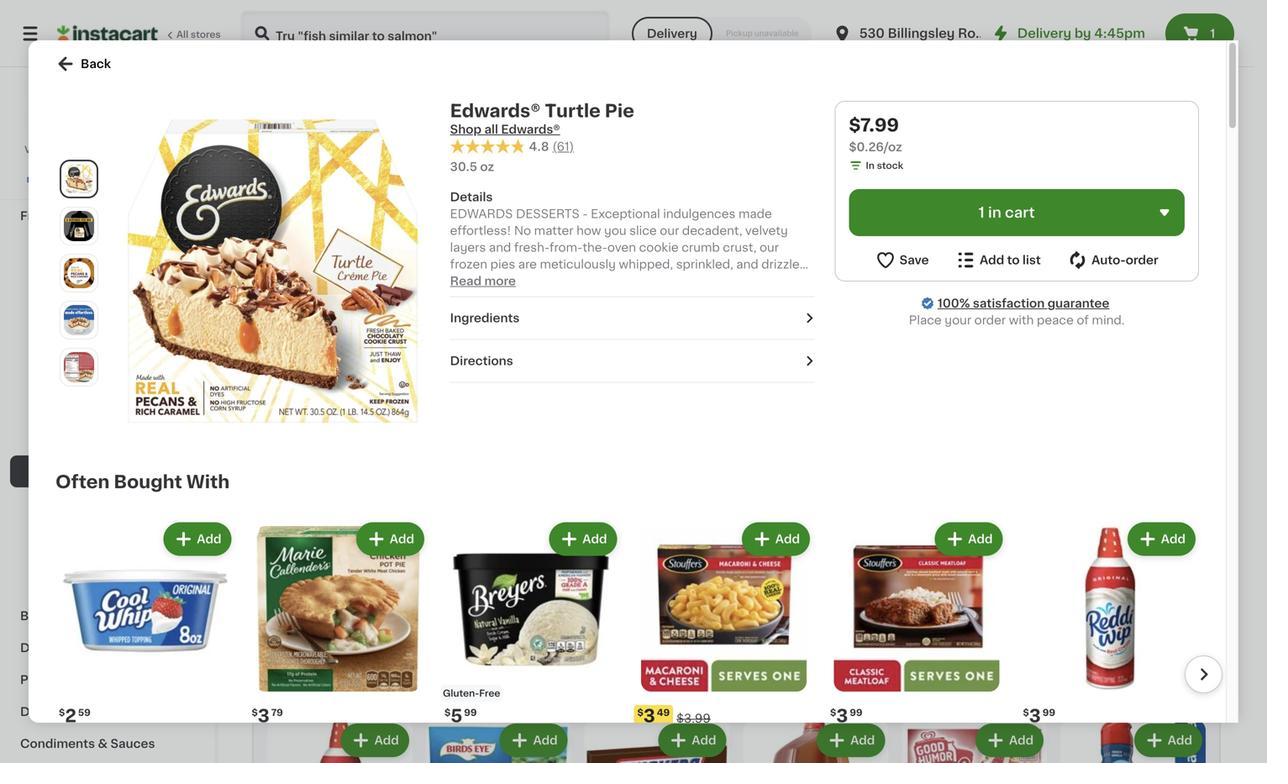 Task type: locate. For each thing, give the bounding box(es) containing it.
pie inside "marie callender's pumpkin pie frozen dessert"
[[798, 259, 816, 271]]

item carousel region
[[55, 512, 1223, 763]]

1 vertical spatial 30.5
[[416, 561, 437, 570]]

chunks down the chip
[[339, 276, 384, 288]]

in right pineapple
[[521, 242, 531, 254]]

chocolate inside the tru fru pineapple in white chocolate & coconut 8 oz
[[453, 259, 514, 271]]

0 horizontal spatial 36
[[252, 36, 264, 45]]

stock right in
[[877, 161, 904, 170]]

1 button
[[1166, 13, 1234, 54]]

1 crusts, from the left
[[327, 529, 369, 541]]

0 horizontal spatial desserts
[[73, 466, 127, 477]]

dessert down dutch
[[681, 259, 728, 271]]

chocolate inside edwards® hershey's chocolate créme pie
[[907, 546, 968, 558]]

& down pineapple
[[517, 259, 527, 271]]

0 horizontal spatial 38 oz
[[416, 19, 441, 28]]

day
[[957, 242, 981, 254]]

2 (231) from the left
[[1133, 564, 1155, 574]]

& inside dry goods & pasta link
[[88, 706, 98, 718]]

2 marie from the left
[[580, 242, 613, 254]]

size
[[664, 546, 688, 558]]

& right ben
[[278, 242, 288, 254]]

1 horizontal spatial (690)
[[805, 294, 831, 303]]

chocolate
[[300, 259, 361, 271], [453, 259, 514, 271], [907, 546, 968, 558]]

chunks up cookie
[[252, 259, 297, 271]]

edwards up key
[[804, 529, 855, 541]]

chunks
[[252, 259, 297, 271], [339, 276, 384, 288]]

meat & seafood link
[[10, 136, 204, 168]]

chocolate for jerry's
[[300, 259, 361, 271]]

guarantee up of
[[1048, 297, 1110, 309]]

$ 6 99
[[747, 220, 779, 238], [583, 220, 616, 238]]

1 vertical spatial 79
[[603, 508, 615, 517]]

oz
[[430, 19, 441, 28], [940, 20, 951, 30], [1091, 20, 1102, 30], [267, 36, 278, 45], [758, 36, 769, 45], [618, 36, 629, 45], [480, 161, 494, 173], [594, 291, 605, 300], [424, 292, 435, 301], [261, 308, 272, 317], [1085, 308, 1096, 317], [439, 561, 450, 570], [592, 562, 603, 571], [264, 578, 275, 587], [930, 578, 941, 587], [1083, 578, 1094, 587], [761, 595, 772, 604]]

stock inside product group
[[1127, 595, 1154, 604]]

2 vertical spatial 2
[[65, 707, 76, 725]]

(231)
[[314, 564, 337, 574], [1133, 564, 1155, 574]]

1 dish from the left
[[287, 546, 314, 558]]

2 inside 7 favorite day creme brulee 2 each
[[907, 275, 913, 285]]

with down the 100% satisfaction guarantee "link"
[[1009, 314, 1034, 326]]

with inside view pricing policy. not affiliated with instacart.
[[69, 158, 89, 168]]

dessert
[[681, 259, 728, 271], [743, 276, 790, 288]]

1 horizontal spatial dessert
[[743, 276, 790, 288]]

0 vertical spatial desserts
[[1126, 259, 1180, 271]]

1 vertical spatial gluten-free
[[443, 689, 500, 698]]

79 inside $ 3 79
[[271, 708, 283, 717]]

edwards for 4
[[804, 529, 855, 541]]

None search field
[[240, 10, 610, 57]]

7 inside 7 favorite day creme brulee 2 each
[[917, 220, 927, 238]]

desserts inside 4 edwards® edwards singles desserts key lime pie slices 2pk
[[789, 546, 843, 558]]

gluten- up tru
[[417, 201, 454, 211]]

place your order with peace of mind.
[[909, 314, 1125, 326]]

30.5
[[450, 161, 477, 173], [416, 561, 437, 570]]

79 inside $ 5 79
[[275, 221, 287, 230]]

1 marie from the left
[[743, 242, 776, 254]]

product group containing 7
[[416, 348, 566, 572]]

popsicles
[[106, 274, 163, 286]]

100% satisfaction guarantee inside button
[[43, 175, 178, 184]]

6 up apple in the left top of the page
[[589, 220, 601, 238]]

0 horizontal spatial satisfaction
[[71, 175, 127, 184]]

0 horizontal spatial snacks
[[20, 178, 64, 190]]

0 vertical spatial satisfaction
[[71, 175, 127, 184]]

pricing
[[50, 145, 83, 154]]

0 vertical spatial free
[[454, 201, 475, 211]]

chocolate for pineapple
[[453, 259, 514, 271]]

frozen left "save" button
[[819, 259, 859, 271]]

7 inside 7 edwards® edwards premium desserts cookies and crème pie
[[1080, 220, 1091, 238]]

marie up pumpkin
[[743, 242, 776, 254]]

36 oz
[[252, 36, 278, 45], [743, 36, 769, 45]]

chip
[[364, 259, 391, 271]]

in down 'pillsbury pie crusts, deep dish' at the right bottom of the page
[[1116, 595, 1125, 604]]

edwards® inside edwards® turtle pie shop all edwards®
[[450, 102, 541, 120]]

frozen inside marie callender's dutch apple pie frozen dessert
[[638, 259, 678, 271]]

delivery right 2.67
[[647, 28, 697, 39]]

$ inside $ 3 79
[[252, 708, 258, 717]]

1 horizontal spatial turtle
[[545, 102, 601, 120]]

bought
[[353, 689, 408, 704]]

2 left 59
[[65, 707, 76, 725]]

0 horizontal spatial many in stock
[[269, 595, 335, 604]]

2 left each
[[907, 275, 913, 285]]

frozen up ice
[[30, 242, 70, 254]]

many in stock down the 3 pillsbury pie crusts, deep dish
[[269, 595, 335, 604]]

desserts for 7
[[1126, 259, 1180, 271]]

& left pasta
[[88, 706, 98, 718]]

goods
[[45, 706, 85, 718]]

30.5 oz inside product group
[[416, 561, 450, 570]]

delivery by 4:45pm
[[1017, 27, 1145, 39]]

5 down together at left bottom
[[451, 707, 462, 725]]

gluten-free for 5
[[443, 689, 500, 698]]

peace
[[1037, 314, 1074, 326]]

1 36 from the left
[[252, 36, 264, 45]]

order right your
[[974, 314, 1006, 326]]

gluten-free up fru
[[417, 201, 475, 211]]

0 vertical spatial 2
[[580, 36, 585, 45]]

1 12 oz from the left
[[252, 578, 275, 587]]

100% satisfaction guarantee down instacart.
[[43, 175, 178, 184]]

edwards® inside 7 edwards® edwards premium desserts cookies and crème pie
[[1071, 242, 1128, 254]]

1 horizontal spatial with
[[1009, 314, 1034, 326]]

1 horizontal spatial 1
[[979, 205, 985, 220]]

premium
[[1071, 259, 1123, 271]]

& right cream
[[94, 274, 103, 286]]

prepared foods
[[20, 674, 116, 686]]

oz inside '17.8 oz' button
[[1091, 20, 1102, 30]]

in inside field
[[988, 205, 1002, 220]]

$3.49 original price: $3.99 element
[[634, 705, 813, 727]]

5 for $ 5 99
[[451, 707, 462, 725]]

0 horizontal spatial 1
[[488, 362, 493, 374]]

dish inside the 3 pillsbury pie crusts, deep dish
[[287, 546, 314, 558]]

0 horizontal spatial many
[[269, 595, 296, 604]]

1 vertical spatial satisfaction
[[973, 297, 1045, 309]]

1 horizontal spatial 30.5
[[450, 161, 477, 173]]

edwards® inside 4 edwards® edwards singles desserts key lime pie slices 2pk
[[743, 529, 801, 541]]

6 for marie callender's pumpkin pie frozen dessert
[[753, 220, 765, 238]]

& inside ben & jerry's dough chunks chocolate chip cookie dough chunks
[[278, 242, 288, 254]]

marie inside "marie callender's pumpkin pie frozen dessert"
[[743, 242, 776, 254]]

0 horizontal spatial $ 3 99
[[830, 707, 863, 725]]

& inside meat & seafood link
[[54, 146, 64, 158]]

8 down cookie
[[252, 308, 258, 317]]

(61) inside product group
[[478, 547, 495, 557]]

12 oz
[[252, 578, 275, 587], [1071, 578, 1094, 587]]

frozen down frozen fruits
[[30, 370, 70, 382]]

0 vertical spatial with
[[69, 158, 89, 168]]

0 horizontal spatial 12
[[252, 578, 262, 587]]

desserts
[[1126, 259, 1180, 271], [73, 466, 127, 477], [789, 546, 843, 558]]

2 $ 6 99 from the left
[[583, 220, 616, 238]]

delivery for delivery by 4:45pm
[[1017, 27, 1072, 39]]

7 inside 7 edwards® turtle pie
[[425, 507, 436, 524]]

2 dish from the left
[[1106, 546, 1133, 558]]

chocolate up read more button
[[453, 259, 514, 271]]

dry
[[20, 706, 42, 718]]

stock down the 3 pillsbury pie crusts, deep dish
[[309, 595, 335, 604]]

1 vertical spatial (114)
[[969, 564, 990, 574]]

(231) down the 3 pillsbury pie crusts, deep dish
[[314, 564, 337, 574]]

pie inside edwards® turtle pie shop all edwards®
[[605, 102, 634, 120]]

2 many from the left
[[1088, 595, 1114, 604]]

prepared foods link
[[10, 664, 204, 696]]

satisfaction down instacart.
[[71, 175, 127, 184]]

fl
[[931, 20, 937, 30]]

frozen down the frozen breakfast at the bottom left of the page
[[30, 466, 70, 477]]

100% up your
[[938, 297, 970, 309]]

2 horizontal spatial 1
[[1210, 28, 1215, 39]]

0 vertical spatial 30.5 oz
[[450, 161, 494, 173]]

1 vertical spatial desserts
[[73, 466, 127, 477]]

edwards®
[[450, 102, 541, 120], [1071, 242, 1128, 254], [743, 529, 801, 541], [416, 529, 473, 541], [907, 529, 965, 541]]

1 inside field
[[979, 205, 985, 220]]

policy.
[[85, 145, 117, 154]]

frozen pizzas & meals
[[30, 242, 161, 254]]

30.5 oz up details
[[450, 161, 494, 173]]

36 right stores
[[252, 36, 264, 45]]

0 horizontal spatial order
[[974, 314, 1006, 326]]

0 horizontal spatial 100% satisfaction guarantee
[[43, 175, 178, 184]]

0 horizontal spatial (690)
[[314, 23, 340, 32]]

enlarge frozen dessert edwards® turtle pie ingredients (opens in a new tab) image
[[64, 305, 94, 335]]

gluten-free inside item carousel region
[[443, 689, 500, 698]]

530
[[859, 27, 885, 39]]

0 vertical spatial (690)
[[314, 23, 340, 32]]

frozen inside the frozen broths & juice concentrate
[[30, 529, 70, 541]]

30.5 for 7
[[416, 561, 437, 570]]

0 vertical spatial turtle
[[545, 102, 601, 120]]

30.5 down 7 edwards® turtle pie
[[416, 561, 437, 570]]

0 vertical spatial 79
[[275, 221, 287, 230]]

0 horizontal spatial chunks
[[252, 259, 297, 271]]

(61) right 4.8
[[552, 141, 574, 152]]

0 vertical spatial 8
[[416, 292, 422, 301]]

0 vertical spatial 30.5
[[450, 161, 477, 173]]

free inside item carousel region
[[479, 689, 500, 698]]

free right together at left bottom
[[479, 689, 500, 698]]

marie inside marie callender's dutch apple pie frozen dessert
[[580, 242, 613, 254]]

key
[[846, 546, 869, 558]]

frozen left "enlarge frozen dessert edwards® turtle pie angle_left (opens in a new tab)" "icon"
[[20, 210, 61, 222]]

not
[[119, 145, 137, 154]]

26
[[1071, 308, 1083, 317]]

1 horizontal spatial edwards
[[1131, 242, 1182, 254]]

1 vertical spatial 2
[[907, 275, 913, 285]]

chocolate up 25.5 oz
[[907, 546, 968, 558]]

2 many in stock from the left
[[1088, 595, 1154, 604]]

pie
[[605, 102, 634, 120], [798, 259, 816, 271], [617, 259, 635, 271], [1190, 276, 1208, 288], [306, 529, 324, 541], [513, 529, 532, 541], [1124, 529, 1143, 541], [1014, 546, 1032, 558], [775, 563, 794, 574]]

1 horizontal spatial pillsbury
[[1071, 529, 1121, 541]]

1 for 1 ct
[[488, 362, 493, 374]]

2 12 from the left
[[1071, 578, 1081, 587]]

0 horizontal spatial with
[[69, 158, 89, 168]]

free up fru
[[454, 201, 475, 211]]

1 vertical spatial 100%
[[938, 297, 970, 309]]

view
[[24, 145, 47, 154]]

frozen up "ingredients" button
[[638, 259, 678, 271]]

0 horizontal spatial crusts,
[[327, 529, 369, 541]]

2 left the x
[[580, 36, 585, 45]]

0 horizontal spatial all
[[176, 30, 188, 39]]

1 horizontal spatial dish
[[1106, 546, 1133, 558]]

12 oz down the 3 pillsbury pie crusts, deep dish
[[252, 578, 275, 587]]

guarantee down affiliated
[[129, 175, 178, 184]]

add button
[[332, 353, 397, 383], [165, 524, 230, 554], [358, 524, 423, 554], [551, 524, 616, 554], [743, 524, 808, 554], [936, 524, 1001, 554], [1129, 524, 1194, 554], [343, 725, 407, 755], [501, 725, 566, 755], [660, 725, 725, 755], [819, 725, 883, 755], [977, 725, 1042, 755], [1136, 725, 1201, 755]]

frozen fruits
[[30, 338, 106, 350]]

product group
[[416, 61, 566, 319], [743, 61, 894, 334], [252, 348, 402, 609], [416, 348, 566, 572], [580, 348, 730, 574], [1071, 348, 1221, 624], [55, 519, 235, 763], [248, 519, 428, 763], [441, 519, 621, 763], [634, 519, 813, 763], [827, 519, 1006, 763], [1020, 519, 1199, 763], [267, 720, 412, 763], [426, 720, 571, 763], [585, 720, 730, 763], [743, 720, 888, 763], [902, 720, 1047, 763], [1061, 720, 1206, 763]]

& left meals
[[113, 242, 122, 254]]

marie up apple in the left top of the page
[[580, 242, 613, 254]]

pillsbury inside the 3 pillsbury pie crusts, deep dish
[[252, 529, 303, 541]]

0 horizontal spatial 5
[[262, 220, 273, 238]]

0 horizontal spatial 100%
[[43, 175, 68, 184]]

2 36 oz from the left
[[743, 36, 769, 45]]

sponsored badge image down 'pillsbury pie crusts, deep dish' at the right bottom of the page
[[1071, 611, 1122, 620]]

gluten- up $ 5 99
[[443, 689, 479, 698]]

12 oz down 'pillsbury pie crusts, deep dish' at the right bottom of the page
[[1071, 578, 1094, 587]]

2 $ 3 99 from the left
[[1023, 707, 1055, 725]]

0 vertical spatial all
[[176, 30, 188, 39]]

sponsored badge image for product group containing tru fru pineapple in white chocolate & coconut
[[416, 305, 467, 314]]

0 horizontal spatial 30.5
[[416, 561, 437, 570]]

(61) down 7 edwards® turtle pie
[[478, 547, 495, 557]]

frozen desserts
[[30, 466, 127, 477]]

marie
[[743, 242, 776, 254], [580, 242, 613, 254]]

0 vertical spatial edwards
[[1131, 242, 1182, 254]]

(690)
[[314, 23, 340, 32], [805, 294, 831, 303]]

& inside the "ice cream & popsicles" "link"
[[94, 274, 103, 286]]

delivery
[[1017, 27, 1072, 39], [647, 28, 697, 39]]

(231) down 'pillsbury pie crusts, deep dish' at the right bottom of the page
[[1133, 564, 1155, 574]]

sponsored badge image down coconut
[[416, 305, 467, 314]]

frozen inside "marie callender's pumpkin pie frozen dessert"
[[819, 259, 859, 271]]

view pricing policy. not affiliated with instacart.
[[24, 145, 182, 168]]

$ 2 59
[[59, 707, 91, 725]]

edwards® for 4 edwards® edwards singles desserts key lime pie slices 2pk
[[743, 529, 801, 541]]

product group containing 2
[[55, 519, 235, 763]]

1 many from the left
[[269, 595, 296, 604]]

5 up ben
[[262, 220, 273, 238]]

79
[[275, 221, 287, 230], [603, 508, 615, 517], [271, 708, 283, 717]]

2 deep from the left
[[1071, 546, 1103, 558]]

marie for marie callender's pumpkin pie frozen dessert
[[743, 242, 776, 254]]

frozen down ice
[[30, 306, 70, 318]]

beverages
[[20, 114, 85, 126]]

30.5 up details
[[450, 161, 477, 173]]

callender's inside "marie callender's pumpkin pie frozen dessert"
[[779, 242, 846, 254]]

3 inside the 3 pillsbury pie crusts, deep dish
[[262, 507, 273, 524]]

(115) down slices
[[805, 581, 826, 590]]

1 vertical spatial (115)
[[805, 581, 826, 590]]

frozen vegetables link
[[10, 360, 204, 392]]

all right cake,
[[710, 529, 725, 541]]

& left the eggs
[[56, 82, 66, 94]]

100% satisfaction guarantee
[[43, 175, 178, 184], [938, 297, 1110, 309]]

delivery inside button
[[647, 28, 697, 39]]

1 horizontal spatial 7
[[917, 220, 927, 238]]

$ 6 99 up pumpkin
[[747, 220, 779, 238]]

frozen
[[20, 210, 61, 222], [30, 242, 70, 254], [819, 259, 859, 271], [638, 259, 678, 271], [30, 306, 70, 318], [30, 338, 70, 350], [30, 370, 70, 382], [30, 402, 70, 413], [30, 466, 70, 477], [30, 529, 70, 541]]

callender's for pie
[[616, 242, 682, 254]]

8 down coconut
[[416, 292, 422, 301]]

pasta
[[101, 706, 135, 718]]

0 horizontal spatial edwards
[[804, 529, 855, 541]]

30.5 oz down 7 edwards® turtle pie
[[416, 561, 450, 570]]

0 horizontal spatial 7
[[425, 507, 436, 524]]

breakfast
[[73, 402, 129, 413]]

1 36 oz from the left
[[252, 36, 278, 45]]

2 crusts, from the left
[[1146, 529, 1188, 541]]

callender's inside marie callender's dutch apple pie frozen dessert
[[616, 242, 682, 254]]

2 pillsbury from the left
[[1071, 529, 1121, 541]]

12 down 'pillsbury pie crusts, deep dish' at the right bottom of the page
[[1071, 578, 1081, 587]]

0 horizontal spatial delivery
[[647, 28, 697, 39]]

100% inside "link"
[[938, 297, 970, 309]]

many inside product group
[[1088, 595, 1114, 604]]

79 up ben
[[275, 221, 287, 230]]

1 12 from the left
[[252, 578, 262, 587]]

dry goods & pasta link
[[10, 696, 204, 728]]

1 vertical spatial free
[[479, 689, 500, 698]]

many in stock down 'pillsbury pie crusts, deep dish' at the right bottom of the page
[[1088, 595, 1154, 604]]

often
[[55, 473, 110, 491]]

1 horizontal spatial (231)
[[1133, 564, 1155, 574]]

100% down meat & seafood
[[43, 175, 68, 184]]

1 horizontal spatial crusts,
[[1146, 529, 1188, 541]]

1 horizontal spatial deep
[[1071, 546, 1103, 558]]

1 pillsbury from the left
[[252, 529, 303, 541]]

gluten- inside item carousel region
[[443, 689, 479, 698]]

many in stock inside product group
[[1088, 595, 1154, 604]]

(231) inside product group
[[1133, 564, 1155, 574]]

chocolate down jerry's at the top left
[[300, 259, 361, 271]]

2 36 from the left
[[743, 36, 756, 45]]

edwards® inside 7 edwards® turtle pie
[[416, 529, 473, 541]]

cookie
[[252, 276, 294, 288]]

white
[[416, 259, 450, 271]]

concentrate
[[30, 546, 105, 558]]

frozen up enlarge frozen dessert edwards® turtle pie nutrition (opens in a new tab) icon
[[30, 338, 70, 350]]

36 for (690)
[[252, 36, 264, 45]]

6.84 fl oz
[[907, 20, 951, 30]]

many down 'pillsbury pie crusts, deep dish' at the right bottom of the page
[[1088, 595, 1114, 604]]

frozen breakfast link
[[10, 392, 204, 424]]

1 horizontal spatial all
[[710, 529, 725, 541]]

8
[[416, 292, 422, 301], [252, 308, 258, 317]]

billingsley
[[888, 27, 955, 39]]

2 callender's from the left
[[616, 242, 682, 254]]

in left cart
[[988, 205, 1002, 220]]

dish
[[287, 546, 314, 558], [1106, 546, 1133, 558]]

turtle inside 7 edwards® turtle pie
[[476, 529, 510, 541]]

0 horizontal spatial deep
[[252, 546, 284, 558]]

frozen up the 'concentrate'
[[30, 529, 70, 541]]

product group containing tru fru pineapple in white chocolate & coconut
[[416, 61, 566, 319]]

dough up (27)
[[297, 276, 336, 288]]

1 vertical spatial (690)
[[805, 294, 831, 303]]

$ inside $ 5 99
[[445, 708, 451, 717]]

guarantee inside "link"
[[1048, 297, 1110, 309]]

7
[[917, 220, 927, 238], [1080, 220, 1091, 238], [425, 507, 436, 524]]

30.5 oz
[[450, 161, 494, 173], [416, 561, 450, 570]]

6 up the sara
[[589, 507, 601, 524]]

oz inside sara lee pound cake, all butter, family size 16 oz
[[592, 562, 603, 571]]

many
[[269, 595, 296, 604], [1088, 595, 1114, 604]]

79 up the lee in the bottom left of the page
[[603, 508, 615, 517]]

satisfaction up place your order with peace of mind. in the right top of the page
[[973, 297, 1045, 309]]

79 down frequently
[[271, 708, 283, 717]]

(27)
[[314, 294, 332, 303]]

more
[[484, 275, 516, 287]]

36 for (115)
[[743, 36, 756, 45]]

& left sauces
[[98, 738, 108, 750]]

0 horizontal spatial 36 oz
[[252, 36, 278, 45]]

1 vertical spatial chunks
[[339, 276, 384, 288]]

many down the 3 pillsbury pie crusts, deep dish
[[269, 595, 296, 604]]

1 horizontal spatial $ 6 99
[[747, 220, 779, 238]]

dessert down pumpkin
[[743, 276, 790, 288]]

enlarge frozen dessert edwards® turtle pie nutrition (opens in a new tab) image
[[64, 352, 94, 382]]

chocolate inside ben & jerry's dough chunks chocolate chip cookie dough chunks
[[300, 259, 361, 271]]

product group containing 5
[[441, 519, 621, 763]]

1 horizontal spatial 5
[[451, 707, 462, 725]]

sauces
[[110, 738, 155, 750]]

deep inside 'pillsbury pie crusts, deep dish'
[[1071, 546, 1103, 558]]

& inside the tru fru pineapple in white chocolate & coconut 8 oz
[[517, 259, 527, 271]]

$ 3 99
[[830, 707, 863, 725], [1023, 707, 1055, 725]]

delivery for delivery
[[647, 28, 697, 39]]

dough up the chip
[[334, 242, 374, 254]]

pineapple
[[459, 242, 518, 254]]

product group containing pillsbury pie crusts, deep dish
[[1071, 348, 1221, 624]]

snacks down meat
[[20, 178, 64, 190]]

frozen broths & juice concentrate
[[30, 529, 160, 558]]

1 horizontal spatial chunks
[[339, 276, 384, 288]]

0 vertical spatial snacks
[[20, 178, 64, 190]]

with down meat & seafood
[[69, 158, 89, 168]]

in down the 3 pillsbury pie crusts, deep dish
[[298, 595, 306, 604]]

frozen for frozen broths & juice concentrate
[[30, 529, 70, 541]]

frozen down frozen vegetables
[[30, 402, 70, 413]]

12 down the 3 pillsbury pie crusts, deep dish
[[252, 578, 262, 587]]

order up 'and'
[[1126, 254, 1159, 266]]

read
[[450, 275, 482, 287]]

ice cream & popsicles
[[30, 274, 163, 286]]

1 horizontal spatial chocolate
[[453, 259, 514, 271]]

& left candy at the top of the page
[[67, 178, 77, 190]]

1 vertical spatial gluten-
[[443, 689, 479, 698]]

0 vertical spatial 38
[[416, 19, 428, 28]]

callender's up pumpkin
[[779, 242, 846, 254]]

0 horizontal spatial dish
[[287, 546, 314, 558]]

2 x 2.67 oz
[[580, 36, 629, 45]]

1 horizontal spatial order
[[1126, 254, 1159, 266]]

& left juice
[[115, 529, 124, 541]]

2 horizontal spatial 2
[[907, 275, 913, 285]]

1 callender's from the left
[[779, 242, 846, 254]]

1
[[1210, 28, 1215, 39], [979, 205, 985, 220], [488, 362, 493, 374]]

1 horizontal spatial (114)
[[969, 564, 990, 574]]

1 vertical spatial 30.5 oz
[[416, 561, 450, 570]]

4
[[753, 507, 765, 524]]

tru fru pineapple in white chocolate & coconut 8 oz
[[416, 242, 531, 301]]

(115) left 530
[[805, 23, 826, 32]]

& inside the snacks & candy 'link'
[[67, 178, 77, 190]]

ice cream & popsicles link
[[10, 264, 204, 296]]

1 horizontal spatial 100%
[[938, 297, 970, 309]]

frozen pizzas & meals link
[[10, 232, 204, 264]]

2 horizontal spatial 7
[[1080, 220, 1091, 238]]

0 vertical spatial guarantee
[[129, 175, 178, 184]]

1 deep from the left
[[252, 546, 284, 558]]

edwards for 7
[[1131, 242, 1182, 254]]

7 favorite day creme brulee 2 each
[[907, 220, 1024, 285]]

edwards up auto-order
[[1131, 242, 1182, 254]]

100% satisfaction guarantee up place your order with peace of mind. in the right top of the page
[[938, 297, 1110, 309]]

deep inside the 3 pillsbury pie crusts, deep dish
[[252, 546, 284, 558]]

1 horizontal spatial 36 oz
[[743, 36, 769, 45]]

edwards inside 4 edwards® edwards singles desserts key lime pie slices 2pk
[[804, 529, 855, 541]]

pizzas
[[73, 242, 110, 254]]

1 vertical spatial 1
[[979, 205, 985, 220]]

1 vertical spatial (61)
[[478, 547, 495, 557]]

snacks down ice cream & popsicles
[[73, 306, 115, 318]]

1 inside button
[[1210, 28, 1215, 39]]

$ 6 99 for marie callender's dutch apple pie frozen dessert
[[583, 220, 616, 238]]

1 horizontal spatial guarantee
[[1048, 297, 1110, 309]]

pillsbury inside 'pillsbury pie crusts, deep dish'
[[1071, 529, 1121, 541]]

0 horizontal spatial chocolate
[[300, 259, 361, 271]]

0 horizontal spatial pillsbury
[[252, 529, 303, 541]]

edwards inside 7 edwards® edwards premium desserts cookies and crème pie
[[1131, 242, 1182, 254]]

5 inside product group
[[451, 707, 462, 725]]

6 up pumpkin
[[753, 220, 765, 238]]

0 vertical spatial sponsored badge image
[[416, 305, 467, 314]]

0 vertical spatial 1
[[1210, 28, 1215, 39]]

79 inside $ 6 79
[[603, 508, 615, 517]]

all left stores
[[176, 30, 188, 39]]

delivery left by on the top
[[1017, 27, 1072, 39]]

sponsored badge image
[[416, 305, 467, 314], [1071, 611, 1122, 620]]

100% satisfaction guarantee button
[[26, 170, 188, 187]]

add to list button
[[955, 250, 1041, 271]]

stock down 'pillsbury pie crusts, deep dish' at the right bottom of the page
[[1127, 595, 1154, 604]]

7 for 7 favorite day creme brulee 2 each
[[917, 220, 927, 238]]

delivery button
[[632, 17, 713, 50]]

gluten-free up $ 5 99
[[443, 689, 500, 698]]

0 horizontal spatial stock
[[309, 595, 335, 604]]

free for 5
[[479, 689, 500, 698]]

6
[[753, 220, 765, 238], [589, 220, 601, 238], [589, 507, 601, 524]]

pie inside 7 edwards® edwards premium desserts cookies and crème pie
[[1190, 276, 1208, 288]]

order inside auto-order button
[[1126, 254, 1159, 266]]

$ 6 99 up apple in the left top of the page
[[583, 220, 616, 238]]

1 $ 6 99 from the left
[[747, 220, 779, 238]]

delivery by 4:45pm link
[[991, 24, 1145, 44]]

callender's for frozen
[[779, 242, 846, 254]]

oz inside 6.84 fl oz button
[[940, 20, 951, 30]]

1 vertical spatial turtle
[[476, 529, 510, 541]]

desserts inside 7 edwards® edwards premium desserts cookies and crème pie
[[1126, 259, 1180, 271]]



Task type: vqa. For each thing, say whether or not it's contained in the screenshot.
Vicente Foods
no



Task type: describe. For each thing, give the bounding box(es) containing it.
4.8
[[529, 141, 549, 152]]

back
[[81, 58, 111, 70]]

79 for 5
[[275, 221, 287, 230]]

12 inside product group
[[1071, 578, 1081, 587]]

7 for 7 edwards® edwards premium desserts cookies and crème pie
[[1080, 220, 1091, 238]]

marie callender's dutch apple pie frozen dessert
[[580, 242, 728, 271]]

directions
[[450, 355, 513, 367]]

creme
[[984, 242, 1024, 254]]

frozen breakfast
[[30, 402, 129, 413]]

all
[[484, 124, 498, 135]]

crusts, inside 'pillsbury pie crusts, deep dish'
[[1146, 529, 1188, 541]]

$ 3 49
[[637, 707, 670, 725]]

candy
[[80, 178, 120, 190]]

pie inside 7 edwards® turtle pie
[[513, 529, 532, 541]]

3 pillsbury pie crusts, deep dish
[[252, 507, 369, 558]]

produce
[[20, 50, 71, 62]]

beverages link
[[10, 104, 204, 136]]

meat
[[20, 146, 51, 158]]

gluten- for 5
[[443, 689, 479, 698]]

0 vertical spatial 38 oz
[[416, 19, 441, 28]]

condiments & sauces link
[[10, 728, 204, 760]]

gluten- for fru
[[417, 201, 454, 211]]

bakery
[[20, 610, 63, 622]]

mind.
[[1092, 314, 1125, 326]]

0 horizontal spatial 38
[[416, 19, 428, 28]]

frozen fruits link
[[10, 328, 204, 360]]

pie inside edwards® hershey's chocolate créme pie
[[1014, 546, 1032, 558]]

frozen for frozen breakfast
[[30, 402, 70, 413]]

sara lee pound cake, all butter, family size 16 oz
[[580, 529, 725, 571]]

together
[[411, 689, 477, 704]]

dry goods & pasta
[[20, 706, 135, 718]]

guarantee inside button
[[129, 175, 178, 184]]

broths
[[73, 529, 112, 541]]

snacks inside 'link'
[[20, 178, 64, 190]]

condiments & sauces
[[20, 738, 155, 750]]

5 for $ 5 79
[[262, 220, 273, 238]]

1 (115) from the top
[[805, 23, 826, 32]]

bakery link
[[10, 600, 204, 632]]

place
[[909, 314, 942, 326]]

frequently bought together section
[[252, 665, 1221, 763]]

(2.91k)
[[478, 6, 510, 15]]

$ 6 79
[[583, 507, 615, 524]]

eggs
[[68, 82, 99, 94]]

79 for 6
[[603, 508, 615, 517]]

0 vertical spatial (114)
[[642, 23, 663, 32]]

100% inside button
[[43, 175, 68, 184]]

service type group
[[632, 17, 812, 50]]

edwards® inside edwards® hershey's chocolate créme pie
[[907, 529, 965, 541]]

1 ct
[[488, 362, 508, 374]]

1 for 1
[[1210, 28, 1215, 39]]

butter,
[[580, 546, 619, 558]]

1 for 1 in cart
[[979, 205, 985, 220]]

marie callender's pumpkin pie frozen dessert
[[743, 242, 859, 288]]

frozen broths & juice concentrate link
[[10, 519, 204, 568]]

$ 6 99 for marie callender's pumpkin pie frozen dessert
[[747, 220, 779, 238]]

pie inside marie callender's dutch apple pie frozen dessert
[[617, 259, 635, 271]]

30.5 for edwards® turtle pie
[[450, 161, 477, 173]]

remove edwards® turtle pie image
[[440, 358, 460, 378]]

ingredients button
[[450, 310, 815, 327]]

frozen for frozen snacks
[[30, 306, 70, 318]]

7 for 7 edwards® turtle pie
[[425, 507, 436, 524]]

target logo image
[[91, 87, 123, 119]]

favorite
[[907, 242, 954, 254]]

25.5 oz
[[907, 578, 941, 587]]

enlarge frozen dessert edwards® turtle pie angle_back (opens in a new tab) image
[[64, 258, 94, 288]]

30.5 oz for 7
[[416, 561, 450, 570]]

& inside the frozen broths & juice concentrate
[[115, 529, 124, 541]]

to
[[1007, 254, 1020, 266]]

7 edwards® turtle pie
[[416, 507, 532, 541]]

2 (115) from the top
[[805, 581, 826, 590]]

36 oz for (115)
[[743, 36, 769, 45]]

2 inside product group
[[65, 707, 76, 725]]

snacks & candy link
[[10, 168, 204, 200]]

edwards® turtle pie shop all edwards®
[[450, 102, 634, 135]]

crusts, inside the 3 pillsbury pie crusts, deep dish
[[327, 529, 369, 541]]

pie inside 4 edwards® edwards singles desserts key lime pie slices 2pk
[[775, 563, 794, 574]]

& inside dairy & eggs link
[[56, 82, 66, 94]]

instacart.
[[92, 158, 137, 168]]

frozen for frozen
[[20, 210, 61, 222]]

gluten-free for fru
[[417, 201, 475, 211]]

ben & jerry's dough chunks chocolate chip cookie dough chunks
[[252, 242, 391, 288]]

edwards® for 7 edwards® edwards premium desserts cookies and crème pie
[[1071, 242, 1128, 254]]

back button
[[55, 54, 111, 74]]

1 vertical spatial with
[[1009, 314, 1034, 326]]

sara
[[580, 529, 606, 541]]

deli link
[[10, 632, 204, 664]]

auto-order
[[1092, 254, 1159, 266]]

frozen for frozen vegetables
[[30, 370, 70, 382]]

oz inside the tru fru pineapple in white chocolate & coconut 8 oz
[[424, 292, 435, 301]]

79 for 3
[[271, 708, 283, 717]]

$ inside $ 5 79
[[255, 221, 262, 230]]

0 vertical spatial chunks
[[252, 259, 297, 271]]

frozen link
[[10, 200, 204, 232]]

$ 5 99
[[445, 707, 477, 725]]

affiliated
[[139, 145, 182, 154]]

read more button
[[450, 273, 516, 290]]

1 vertical spatial 38 oz
[[580, 291, 605, 300]]

road
[[958, 27, 992, 39]]

enlarge frozen dessert edwards® turtle pie angle_left (opens in a new tab) image
[[64, 211, 94, 241]]

and
[[1122, 276, 1144, 288]]

of
[[1077, 314, 1089, 326]]

$ 3 79
[[252, 707, 283, 725]]

frozen for frozen desserts
[[30, 466, 70, 477]]

free for fru
[[454, 201, 475, 211]]

satisfaction inside button
[[71, 175, 127, 184]]

99 inside $ 5 99
[[464, 708, 477, 717]]

dessert inside "marie callender's pumpkin pie frozen dessert"
[[743, 276, 790, 288]]

$ inside $ 3 49
[[637, 708, 644, 717]]

shop
[[450, 124, 482, 135]]

1 horizontal spatial stock
[[877, 161, 904, 170]]

crème
[[1147, 276, 1187, 288]]

1 vertical spatial 8
[[252, 308, 258, 317]]

frozen for frozen fruits
[[30, 338, 70, 350]]

seafood
[[67, 146, 118, 158]]

7 edwards® edwards premium desserts cookies and crème pie
[[1071, 220, 1208, 288]]

1 vertical spatial dough
[[297, 276, 336, 288]]

1 vertical spatial 100% satisfaction guarantee
[[938, 297, 1110, 309]]

6 for marie callender's dutch apple pie frozen dessert
[[589, 220, 601, 238]]

1 (231) from the left
[[314, 564, 337, 574]]

$ 5 79
[[255, 220, 287, 238]]

6.84 fl oz button
[[907, 0, 1057, 32]]

dairy & eggs
[[20, 82, 99, 94]]

instacart logo image
[[57, 24, 158, 44]]

all stores link
[[57, 10, 222, 57]]

bought
[[114, 473, 182, 491]]

tru
[[416, 242, 434, 254]]

prepared
[[20, 674, 76, 686]]

1 $ 3 99 from the left
[[830, 707, 863, 725]]

edwards® for 7 edwards® turtle pie
[[416, 529, 473, 541]]

snacks & candy
[[20, 178, 120, 190]]

$7.99 $0.26/oz
[[849, 116, 902, 153]]

30.5 oz for edwards® turtle pie
[[450, 161, 494, 173]]

frequently bought together
[[267, 689, 477, 704]]

pie inside the 3 pillsbury pie crusts, deep dish
[[306, 529, 324, 541]]

1 horizontal spatial (61)
[[552, 141, 574, 152]]

satisfaction inside "link"
[[973, 297, 1045, 309]]

16
[[580, 562, 590, 571]]

each
[[915, 275, 939, 285]]

juice
[[127, 529, 160, 541]]

dairy
[[20, 82, 53, 94]]

0 vertical spatial dough
[[334, 242, 374, 254]]

deli
[[20, 642, 44, 654]]

8 inside the tru fru pineapple in white chocolate & coconut 8 oz
[[416, 292, 422, 301]]

$ inside $ 6 79
[[583, 508, 589, 517]]

frozen dessert edwards® turtle pie hero image
[[116, 114, 430, 428]]

36 oz for (690)
[[252, 36, 278, 45]]

frozen for frozen pizzas & meals
[[30, 242, 70, 254]]

6.5 oz
[[743, 595, 772, 604]]

& inside frozen pizzas & meals link
[[113, 242, 122, 254]]

2.67
[[595, 36, 615, 45]]

turtle inside edwards® turtle pie shop all edwards®
[[545, 102, 601, 120]]

1 horizontal spatial 2
[[580, 36, 585, 45]]

save
[[900, 254, 929, 266]]

pie inside 'pillsbury pie crusts, deep dish'
[[1124, 529, 1143, 541]]

1 many in stock from the left
[[269, 595, 335, 604]]

auto-
[[1092, 254, 1126, 266]]

cream
[[51, 274, 91, 286]]

créme
[[971, 546, 1011, 558]]

1 horizontal spatial 38
[[580, 291, 592, 300]]

view pricing policy. not affiliated with instacart. link
[[13, 143, 201, 170]]

all inside sara lee pound cake, all butter, family size 16 oz
[[710, 529, 725, 541]]

2 12 oz from the left
[[1071, 578, 1094, 587]]

frozen vegetables
[[30, 370, 139, 382]]

add inside add to list button
[[980, 254, 1004, 266]]

dessert inside marie callender's dutch apple pie frozen dessert
[[681, 259, 728, 271]]

sponsored badge image for product group containing pillsbury pie crusts, deep dish
[[1071, 611, 1122, 620]]

hershey's
[[968, 529, 1027, 541]]

1 vertical spatial snacks
[[73, 306, 115, 318]]

by
[[1075, 27, 1091, 39]]

marie for marie callender's dutch apple pie frozen dessert
[[580, 242, 613, 254]]

1 in cart field
[[849, 189, 1185, 236]]

desserts for 4
[[789, 546, 843, 558]]

& inside condiments & sauces link
[[98, 738, 108, 750]]

in inside the tru fru pineapple in white chocolate & coconut 8 oz
[[521, 242, 531, 254]]

dish inside 'pillsbury pie crusts, deep dish'
[[1106, 546, 1133, 558]]

enlarge frozen dessert edwards® turtle pie hero (opens in a new tab) image
[[64, 164, 94, 194]]

condiments
[[20, 738, 95, 750]]

$ inside $ 2 59
[[59, 708, 65, 717]]



